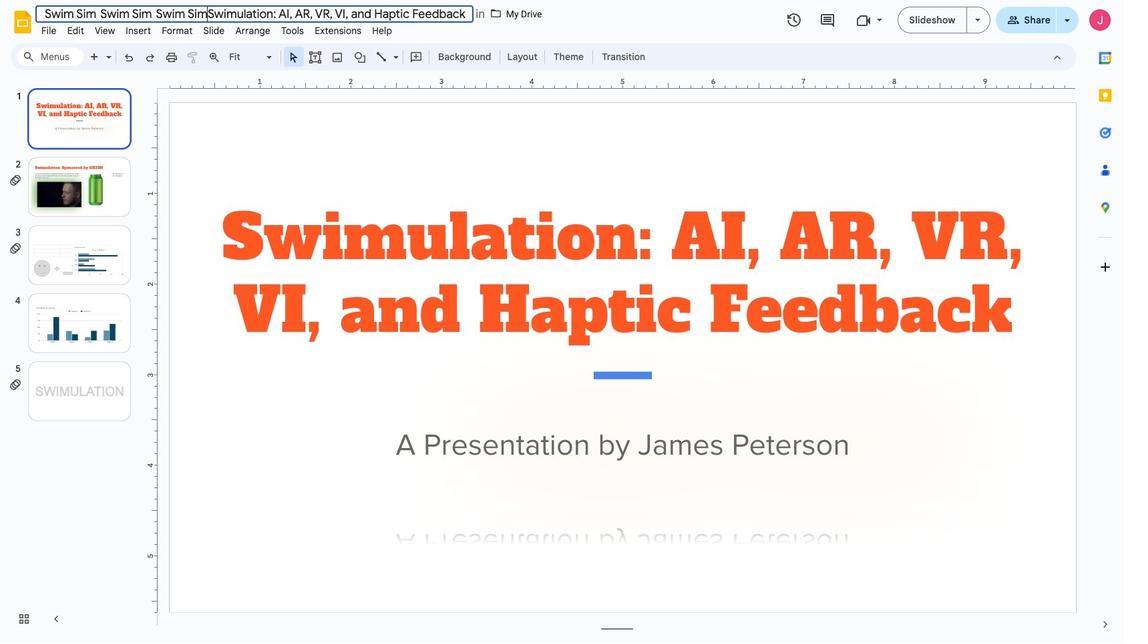 Task type: locate. For each thing, give the bounding box(es) containing it.
menu item up undo (⌘z) image
[[120, 23, 156, 39]]

located in my drive google drive folder element
[[473, 5, 545, 22]]

paint format image
[[186, 51, 200, 64]]

9 menu item from the left
[[309, 23, 367, 39]]

text box image
[[309, 51, 322, 64]]

share. shared with 3 people. image
[[1007, 14, 1019, 26]]

menu item up new slide with layout image
[[89, 23, 120, 39]]

menu item up zoom image
[[198, 23, 230, 39]]

material image
[[490, 7, 502, 19]]

slides home image
[[11, 10, 35, 34]]

1 menu item from the left
[[36, 23, 62, 39]]

menu item up select line icon
[[367, 23, 398, 39]]

10 menu item from the left
[[367, 23, 398, 39]]

menu item up select (esc) icon
[[276, 23, 309, 39]]

menu item
[[36, 23, 62, 39], [62, 23, 89, 39], [89, 23, 120, 39], [120, 23, 156, 39], [156, 23, 198, 39], [198, 23, 230, 39], [230, 23, 276, 39], [276, 23, 309, 39], [309, 23, 367, 39], [367, 23, 398, 39]]

tab list
[[1087, 39, 1125, 606]]

show all comments image
[[820, 12, 836, 28]]

Menus field
[[17, 47, 84, 66]]

main toolbar
[[83, 47, 652, 67]]

tab list inside menu bar banner
[[1087, 39, 1125, 606]]

Rename text field
[[35, 5, 474, 23]]

menu item up new slide (ctrl+m) icon
[[62, 23, 89, 39]]

menu item up zoom field
[[230, 23, 276, 39]]

6 menu item from the left
[[198, 23, 230, 39]]

5 menu item from the left
[[156, 23, 198, 39]]

menu item up insert image
[[309, 23, 367, 39]]

8 menu item from the left
[[276, 23, 309, 39]]

line image
[[376, 51, 389, 64]]

Zoom field
[[225, 47, 278, 67]]

menu bar inside menu bar banner
[[36, 17, 398, 39]]

zoom image
[[208, 51, 221, 64]]

3 menu item from the left
[[89, 23, 120, 39]]

application
[[0, 0, 1125, 643]]

navigation
[[0, 76, 147, 643]]

select line image
[[390, 48, 399, 53]]

menu item up the print (⌘p) icon
[[156, 23, 198, 39]]

menu item up menus field
[[36, 23, 62, 39]]

menu bar
[[36, 17, 398, 39]]



Task type: vqa. For each thing, say whether or not it's contained in the screenshot.
Arial option
no



Task type: describe. For each thing, give the bounding box(es) containing it.
Zoom text field
[[227, 47, 265, 66]]

menu bar banner
[[0, 0, 1125, 643]]

7 menu item from the left
[[230, 23, 276, 39]]

new slide (ctrl+m) image
[[88, 51, 102, 64]]

select (esc) image
[[287, 51, 301, 64]]

presentation options image
[[975, 19, 981, 21]]

2 menu item from the left
[[62, 23, 89, 39]]

undo (⌘z) image
[[122, 51, 136, 64]]

redo (⌘y) image
[[144, 51, 157, 64]]

quick sharing actions image
[[1065, 19, 1070, 40]]

last edit was on october 30, 2023 image
[[787, 12, 803, 28]]

add comment (⌘+option+m) image
[[410, 51, 423, 64]]

print (⌘p) image
[[165, 51, 178, 64]]

shape image
[[352, 47, 368, 66]]

new slide with layout image
[[103, 48, 112, 53]]

hide the menus (ctrl+shift+f) image
[[1051, 51, 1064, 64]]

insert image image
[[330, 47, 345, 66]]

4 menu item from the left
[[120, 23, 156, 39]]



